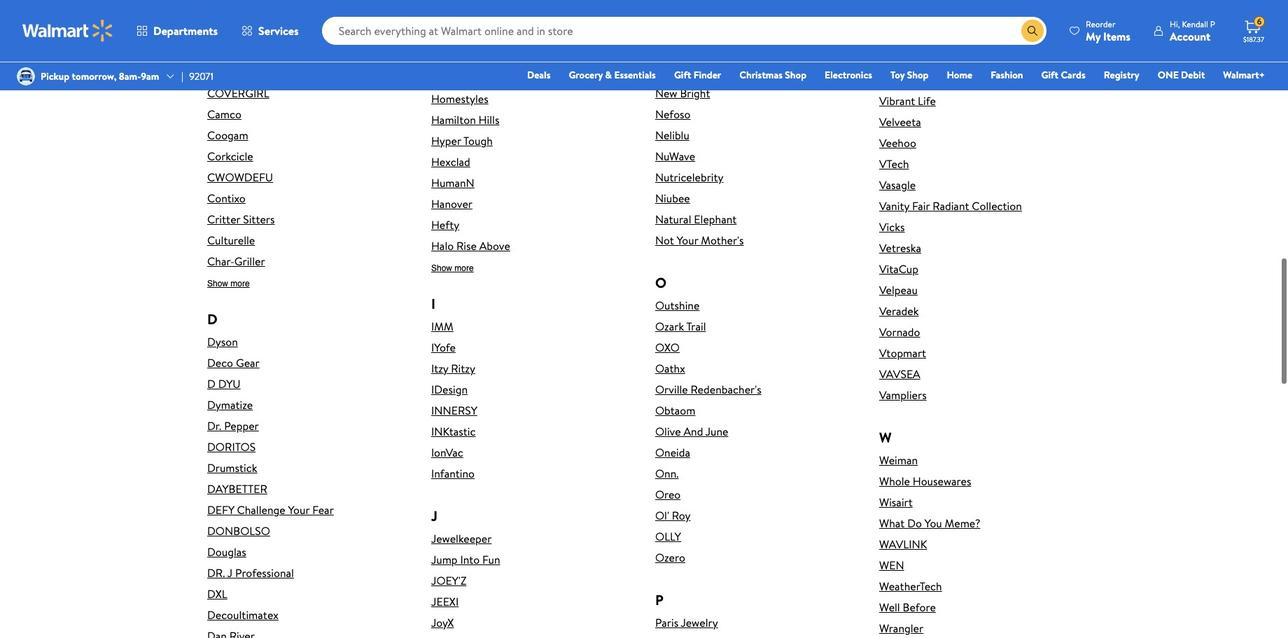 Task type: describe. For each thing, give the bounding box(es) containing it.
deco gear link
[[207, 355, 409, 370]]

home top halofox huion
[[431, 7, 481, 64]]

home for home
[[947, 68, 973, 82]]

vanity fair radiant collection link
[[880, 198, 1081, 214]]

vornado
[[880, 324, 921, 340]]

|
[[182, 69, 184, 83]]

o outshine ozark trail oxo oathx orville redenbacher's obtaom olive and june oneida onn. oreo ol' roy olly ozero
[[656, 273, 762, 565]]

huion link
[[431, 49, 633, 64]]

home top link
[[431, 7, 633, 22]]

inktastic
[[431, 424, 476, 439]]

home link
[[941, 67, 979, 83]]

olive
[[656, 424, 681, 439]]

jewelkeeper link
[[431, 531, 633, 546]]

fear
[[312, 502, 334, 517]]

professional
[[235, 565, 294, 580]]

nefoso
[[656, 106, 691, 122]]

vtopmart link
[[880, 345, 1081, 361]]

kids
[[277, 22, 297, 38]]

imm link
[[431, 319, 633, 334]]

u.s. polo assn.
[[880, 7, 950, 22]]

essentials
[[614, 68, 656, 82]]

v
[[880, 69, 889, 87]]

elephant
[[694, 211, 737, 227]]

p inside the hi, kendall p account
[[1211, 18, 1216, 30]]

velpeau
[[880, 282, 918, 298]]

shop for christmas shop
[[785, 68, 807, 82]]

swell
[[237, 64, 262, 80]]

hefty link
[[431, 217, 633, 232]]

idesign
[[431, 382, 468, 397]]

vanity
[[880, 198, 910, 214]]

vavsea link
[[880, 366, 1081, 382]]

doritos
[[207, 439, 256, 454]]

| 92071
[[182, 69, 214, 83]]

jewelkeeper
[[431, 531, 492, 546]]

hefty
[[431, 217, 460, 232]]

boundaries
[[673, 1, 727, 17]]

drumstick link
[[207, 460, 409, 475]]

june
[[706, 424, 729, 439]]

vicks link
[[880, 219, 1081, 235]]

culturelle link
[[207, 232, 409, 248]]

what
[[880, 515, 905, 531]]

grocery & essentials link
[[563, 67, 662, 83]]

dxl
[[207, 586, 227, 602]]

wavlink link
[[880, 536, 1081, 552]]

toy shop link
[[885, 67, 935, 83]]

one debit link
[[1152, 67, 1212, 83]]

outshine
[[656, 298, 700, 313]]

camco link
[[207, 106, 409, 122]]

j inside d dyson deco gear d dyu dymatize dr. pepper doritos drumstick daybetter defy challenge your fear donbolso douglas dr. j professional dxl decoultimatex
[[227, 565, 233, 580]]

gift finder
[[674, 68, 722, 82]]

show for leftmost show more button
[[207, 279, 228, 288]]

pickup
[[41, 69, 69, 83]]

griller
[[235, 253, 265, 269]]

home for home top halofox huion
[[431, 7, 461, 22]]

niubee
[[656, 190, 690, 206]]

joey'z
[[431, 573, 467, 588]]

and
[[684, 424, 703, 439]]

&
[[605, 68, 612, 82]]

oreo
[[656, 487, 681, 502]]

gift for gift finder
[[674, 68, 691, 82]]

hills
[[479, 112, 500, 127]]

o
[[656, 273, 667, 292]]

wrangler link
[[880, 620, 1081, 636]]

paris
[[656, 615, 679, 630]]

departments button
[[125, 14, 230, 48]]

wisairt
[[880, 494, 913, 510]]

fashion link
[[985, 67, 1030, 83]]

jump into fun link
[[431, 552, 633, 567]]

bright
[[680, 85, 710, 101]]

grocery
[[569, 68, 603, 82]]

for
[[258, 22, 274, 38]]

2 d from the top
[[207, 376, 216, 391]]

oneida link
[[656, 445, 857, 460]]

coogam link
[[207, 127, 409, 143]]

hyper tough link
[[431, 133, 633, 148]]

fun
[[483, 552, 500, 567]]

vtopmart
[[880, 345, 927, 361]]

registry
[[1104, 68, 1140, 82]]

do
[[908, 515, 922, 531]]

veradek link
[[880, 303, 1081, 319]]

new
[[656, 85, 678, 101]]

decoultimatex link
[[207, 607, 409, 623]]

electronics
[[825, 68, 873, 82]]

veehoo
[[880, 135, 917, 150]]

vasagle link
[[880, 177, 1081, 193]]

christmas shop
[[740, 68, 807, 82]]

show for show more button to the top
[[431, 263, 452, 273]]

critter sitters link
[[207, 211, 409, 227]]

oneida
[[656, 445, 691, 460]]

redenbacher's
[[691, 382, 762, 397]]

gift for gift cards
[[1042, 68, 1059, 82]]

0 horizontal spatial show more
[[207, 279, 250, 288]]

joyx link
[[431, 615, 633, 630]]

halo rise above link
[[431, 238, 633, 253]]

christmas shop link
[[733, 67, 813, 83]]

humann
[[431, 175, 475, 190]]

inktastic link
[[431, 424, 633, 439]]

ritzy
[[451, 361, 475, 376]]

obtaom link
[[656, 403, 857, 418]]



Task type: locate. For each thing, give the bounding box(es) containing it.
walmart image
[[22, 20, 113, 42]]

gift cards link
[[1036, 67, 1092, 83]]

1 d from the top
[[207, 309, 218, 328]]

velveeta link
[[880, 114, 1081, 129]]

j jewelkeeper jump into fun joey'z jeexi joyx
[[431, 506, 500, 630]]

wavlink
[[880, 536, 927, 552]]

one debit
[[1158, 68, 1206, 82]]

1 vertical spatial more
[[231, 279, 250, 288]]

obtaom
[[656, 403, 696, 418]]

daybetter link
[[207, 481, 409, 496]]

ionvac
[[431, 445, 464, 460]]

1 horizontal spatial gift
[[1042, 68, 1059, 82]]

shop right toy
[[907, 68, 929, 82]]

0 horizontal spatial home
[[431, 7, 461, 22]]

nuwave
[[656, 148, 696, 164]]

show more button down the halo
[[431, 263, 474, 274]]

1 horizontal spatial p
[[1211, 18, 1216, 30]]

orville
[[656, 382, 688, 397]]

homestyles
[[431, 91, 489, 106]]

rise
[[457, 238, 477, 253]]

j right "dr."
[[227, 565, 233, 580]]

1 horizontal spatial home
[[947, 68, 973, 82]]

0 horizontal spatial show
[[207, 279, 228, 288]]

infantino
[[431, 466, 475, 481]]

jeexi
[[431, 594, 459, 609]]

0 horizontal spatial p
[[656, 590, 664, 609]]

niimbot link
[[656, 64, 857, 80]]

0 vertical spatial more
[[455, 263, 474, 273]]

2 shop from the left
[[907, 68, 929, 82]]

huion
[[431, 49, 461, 64]]

gift left 'cards'
[[1042, 68, 1059, 82]]

0 vertical spatial your
[[677, 232, 699, 248]]

1 horizontal spatial show more
[[431, 263, 474, 273]]

dyson
[[207, 334, 238, 349]]

p inside p paris jewelry
[[656, 590, 664, 609]]

0 horizontal spatial your
[[288, 502, 310, 517]]

homestyles link
[[431, 91, 633, 106]]

shop right christmas
[[785, 68, 807, 82]]

1 vertical spatial show more
[[207, 279, 250, 288]]

1 horizontal spatial show more button
[[431, 263, 474, 274]]

weathertech link
[[880, 578, 1081, 594]]

home inside home top halofox huion
[[431, 7, 461, 22]]

oreo link
[[656, 487, 857, 502]]

innersy
[[431, 403, 478, 418]]

neliblu
[[656, 127, 690, 143]]

homestyles hamilton hills hyper tough hexclad humann hanover hefty halo rise above
[[431, 91, 510, 253]]

creativity for kids link
[[207, 22, 409, 38]]

humann link
[[431, 175, 633, 190]]

olly link
[[656, 529, 857, 544]]

p right kendall
[[1211, 18, 1216, 30]]

show more down "char-" at the top of page
[[207, 279, 250, 288]]

vasagle
[[880, 177, 916, 193]]

gift inside gift finder 'link'
[[674, 68, 691, 82]]

d up dyson at bottom left
[[207, 309, 218, 328]]

0 vertical spatial home
[[431, 7, 461, 22]]

Walmart Site-Wide search field
[[322, 17, 1047, 45]]

0 vertical spatial j
[[431, 506, 438, 525]]

1 vertical spatial show
[[207, 279, 228, 288]]

1 horizontal spatial j
[[431, 506, 438, 525]]

whole housewares link
[[880, 473, 1081, 489]]

wen
[[880, 557, 905, 573]]

1 gift from the left
[[674, 68, 691, 82]]

9am
[[141, 69, 159, 83]]

1 vertical spatial p
[[656, 590, 664, 609]]

0 horizontal spatial j
[[227, 565, 233, 580]]

gift finder link
[[668, 67, 728, 83]]

home up halofox at the left
[[431, 7, 461, 22]]

not your mother's link
[[656, 232, 857, 248]]

1 horizontal spatial show
[[431, 263, 452, 273]]

Search search field
[[322, 17, 1047, 45]]

your inside d dyson deco gear d dyu dymatize dr. pepper doritos drumstick daybetter defy challenge your fear donbolso douglas dr. j professional dxl decoultimatex
[[288, 502, 310, 517]]

show down "char-" at the top of page
[[207, 279, 228, 288]]

services button
[[230, 14, 311, 48]]

0 vertical spatial d
[[207, 309, 218, 328]]

 image
[[17, 67, 35, 85]]

1 vertical spatial j
[[227, 565, 233, 580]]

1 vertical spatial your
[[288, 502, 310, 517]]

shop
[[785, 68, 807, 82], [907, 68, 929, 82]]

finder
[[694, 68, 722, 82]]

dymatize link
[[207, 397, 409, 412]]

search icon image
[[1027, 25, 1039, 36]]

weathertech
[[880, 578, 942, 594]]

1 vertical spatial show more button
[[207, 279, 250, 289]]

1 horizontal spatial more
[[455, 263, 474, 273]]

meme?
[[945, 515, 981, 531]]

0 horizontal spatial show more button
[[207, 279, 250, 289]]

hanover link
[[431, 196, 633, 211]]

niubee link
[[656, 190, 857, 206]]

well
[[880, 599, 900, 615]]

2 gift from the left
[[1042, 68, 1059, 82]]

your up donbolso link on the left bottom of page
[[288, 502, 310, 517]]

vibrant life link
[[880, 93, 1081, 108]]

olive and june link
[[656, 424, 857, 439]]

halo
[[431, 238, 454, 253]]

mother's
[[701, 232, 744, 248]]

no boundaries
[[656, 1, 727, 17]]

deco
[[207, 355, 233, 370]]

wrangler
[[880, 620, 924, 636]]

weiman link
[[880, 452, 1081, 468]]

0 vertical spatial show more
[[431, 263, 474, 273]]

hanover
[[431, 196, 473, 211]]

1 vertical spatial d
[[207, 376, 216, 391]]

home up vibrant life link
[[947, 68, 973, 82]]

1 horizontal spatial shop
[[907, 68, 929, 82]]

d
[[207, 309, 218, 328], [207, 376, 216, 391]]

dr. pepper link
[[207, 418, 409, 433]]

show
[[431, 263, 452, 273], [207, 279, 228, 288]]

radiant
[[933, 198, 970, 214]]

0 vertical spatial show
[[431, 263, 452, 273]]

donbolso link
[[207, 523, 409, 538]]

j up jewelkeeper
[[431, 506, 438, 525]]

d left dyu
[[207, 376, 216, 391]]

0 vertical spatial show more button
[[431, 263, 474, 274]]

veradek
[[880, 303, 919, 319]]

neleus link
[[656, 43, 857, 59]]

into
[[460, 552, 480, 567]]

0 horizontal spatial shop
[[785, 68, 807, 82]]

vitacup
[[880, 261, 919, 277]]

your right not
[[677, 232, 699, 248]]

services
[[258, 23, 299, 39]]

home
[[431, 7, 461, 22], [947, 68, 973, 82]]

92071
[[189, 69, 214, 83]]

hexclad
[[431, 154, 470, 169]]

0 horizontal spatial gift
[[674, 68, 691, 82]]

gift up bright
[[674, 68, 691, 82]]

no boundaries link
[[656, 1, 857, 17]]

1 horizontal spatial your
[[677, 232, 699, 248]]

walmart+
[[1224, 68, 1266, 82]]

show more down the halo
[[431, 263, 474, 273]]

0 vertical spatial p
[[1211, 18, 1216, 30]]

1 shop from the left
[[785, 68, 807, 82]]

oathx
[[656, 361, 686, 376]]

1 vertical spatial home
[[947, 68, 973, 82]]

corkcicle link
[[207, 148, 409, 164]]

0 horizontal spatial more
[[231, 279, 250, 288]]

6 $187.37
[[1244, 16, 1265, 44]]

6
[[1258, 16, 1262, 27]]

nutricelebrity
[[656, 169, 724, 185]]

more down the rise
[[455, 263, 474, 273]]

tomorrow,
[[72, 69, 117, 83]]

p up paris
[[656, 590, 664, 609]]

neleus niimbot new bright nefoso neliblu nuwave nutricelebrity niubee natural elephant not your mother's
[[656, 43, 744, 248]]

gift inside gift cards link
[[1042, 68, 1059, 82]]

vetreska
[[880, 240, 922, 256]]

wen link
[[880, 557, 1081, 573]]

natural elephant link
[[656, 211, 857, 227]]

more down the griller
[[231, 279, 250, 288]]

v vibrant life velveeta veehoo vtech vasagle vanity fair radiant collection vicks vetreska vitacup velpeau veradek vornado vtopmart vavsea vampliers
[[880, 69, 1022, 403]]

j inside j jewelkeeper jump into fun joey'z jeexi joyx
[[431, 506, 438, 525]]

dymatize
[[207, 397, 253, 412]]

show down the halo
[[431, 263, 452, 273]]

ozero
[[656, 550, 686, 565]]

home inside home link
[[947, 68, 973, 82]]

your inside neleus niimbot new bright nefoso neliblu nuwave nutricelebrity niubee natural elephant not your mother's
[[677, 232, 699, 248]]

shop for toy shop
[[907, 68, 929, 82]]

show more button down "char-" at the top of page
[[207, 279, 250, 289]]

coogam
[[207, 127, 248, 143]]

christmas
[[740, 68, 783, 82]]



Task type: vqa. For each thing, say whether or not it's contained in the screenshot.
the bottommost Show
yes



